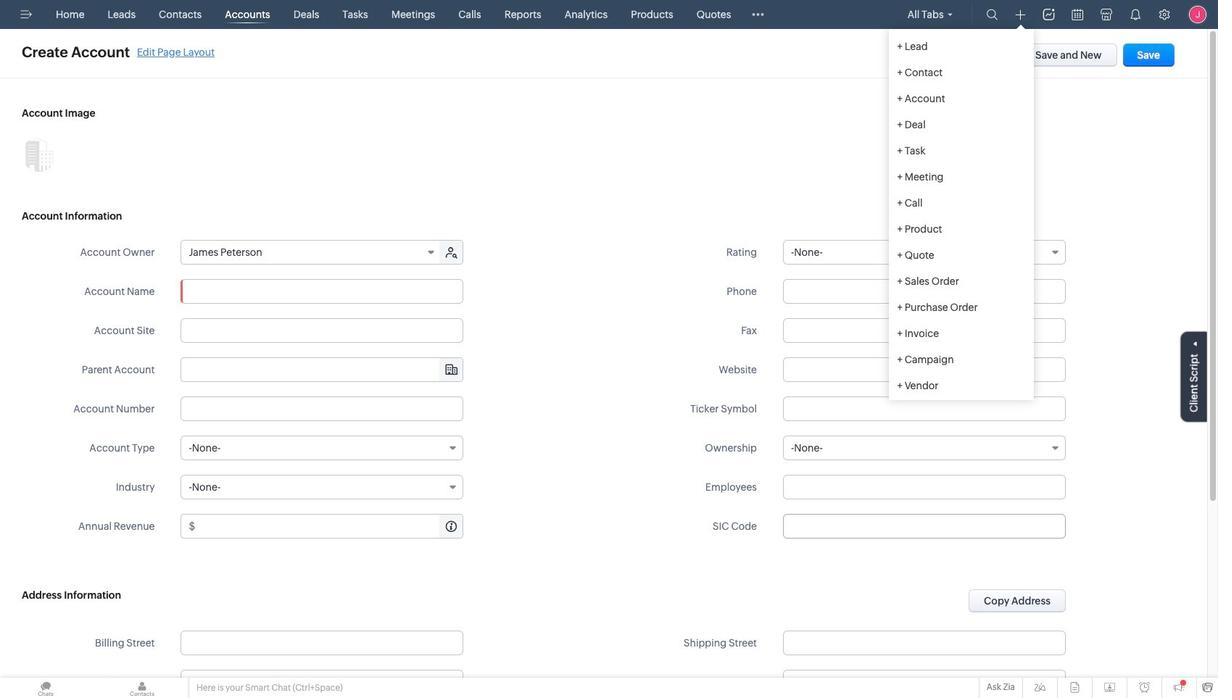 Task type: vqa. For each thing, say whether or not it's contained in the screenshot.
Projects
no



Task type: describe. For each thing, give the bounding box(es) containing it.
notifications image
[[1130, 9, 1142, 20]]

quick actions image
[[1016, 9, 1026, 20]]

configure settings image
[[1159, 9, 1171, 20]]



Task type: locate. For each thing, give the bounding box(es) containing it.
calendar image
[[1072, 9, 1084, 20]]

search image
[[987, 9, 998, 20]]

marketplace image
[[1101, 9, 1113, 20]]

sales motivator image
[[1043, 9, 1055, 20]]

chats image
[[0, 678, 91, 698]]

contacts image
[[96, 678, 188, 698]]



